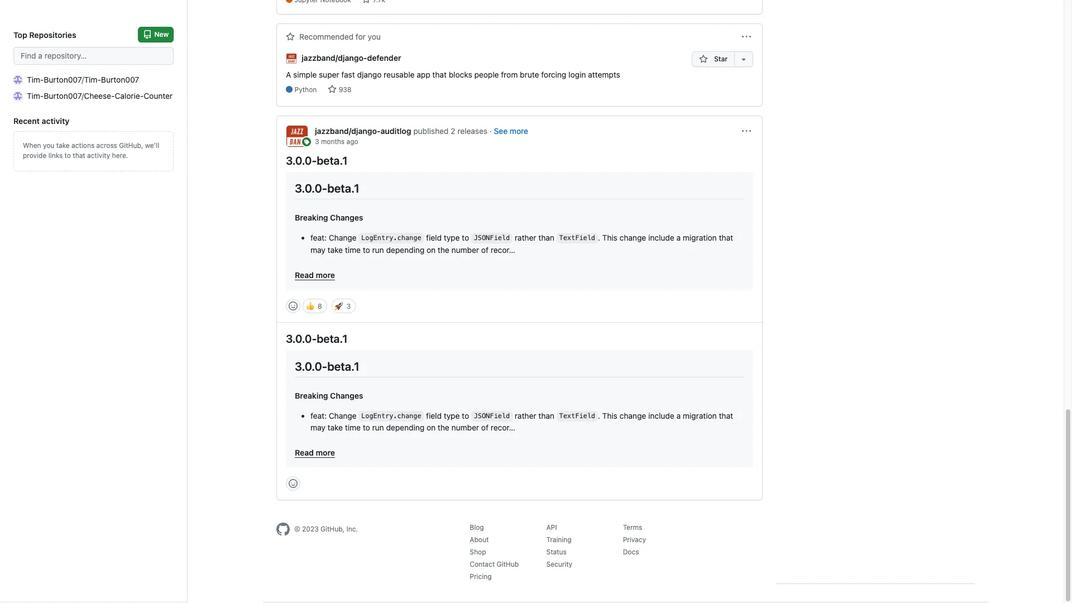 Task type: vqa. For each thing, say whether or not it's contained in the screenshot.
repository within the A REPOSITORY CONTAINS ALL OF YOUR PROJECT'S FILES, REVISION HISTORY, AND COLLABORATOR DISCUSSION.
no



Task type: locate. For each thing, give the bounding box(es) containing it.
1 vertical spatial 3.0.0-beta.1 link
[[286, 332, 348, 345]]

3.0.0-
[[286, 154, 317, 167], [295, 181, 327, 195], [286, 332, 317, 345], [295, 359, 327, 373]]

0 vertical spatial depending
[[386, 245, 425, 254]]

tim- right cheese calorie counter image
[[27, 91, 44, 101]]

1 may from the top
[[311, 245, 326, 254]]

recor…
[[491, 245, 515, 254], [491, 423, 515, 433]]

3 right feed tag image
[[315, 137, 319, 146]]

tim- for cheese-calorie-counter
[[27, 91, 44, 101]]

mark github image
[[276, 523, 290, 536]]

1 vertical spatial on
[[427, 423, 436, 433]]

0 vertical spatial you
[[368, 32, 381, 42]]

·
[[490, 126, 492, 136]]

Find a repository… text field
[[13, 47, 174, 65]]

1 migration from the top
[[683, 233, 717, 242]]

from
[[501, 70, 518, 79]]

star image left 938
[[328, 85, 337, 94]]

1 vertical spatial feat: change logentry.change field type to jsonfield rather than textfield
[[311, 411, 595, 420]]

0 vertical spatial card preview element
[[286, 172, 753, 290]]

activity down the 'across' in the top of the page
[[87, 151, 110, 160]]

this
[[602, 233, 618, 242], [602, 411, 618, 420]]

2 rather from the top
[[515, 411, 537, 420]]

@jazzband profile image
[[286, 53, 297, 64], [286, 125, 308, 147]]

include
[[648, 233, 675, 242], [648, 411, 675, 420]]

run for 2nd read more link from the top of the page
[[372, 423, 384, 433]]

1 vertical spatial include
[[648, 411, 675, 420]]

© 2023 github, inc. link
[[276, 523, 439, 536]]

tim- for tim-burton007
[[27, 75, 44, 84]]

1 vertical spatial feat:
[[311, 411, 327, 420]]

2 add or remove reactions element from the top
[[286, 477, 300, 491]]

0 vertical spatial change
[[329, 233, 357, 242]]

blocks
[[449, 70, 472, 79]]

1 than from the top
[[539, 233, 555, 242]]

0 vertical spatial include
[[648, 233, 675, 242]]

feat: for first read more link from the top
[[311, 233, 327, 242]]

add or remove reactions element
[[286, 299, 300, 313], [286, 477, 300, 491]]

0 vertical spatial read more link
[[295, 265, 745, 281]]

github, up here.
[[119, 141, 143, 150]]

1 vertical spatial .
[[598, 411, 600, 420]]

the for 3.0.0-beta.1 link related to 2nd read more link from the top of the page
[[438, 423, 450, 433]]

that inside when you take actions across github, we'll provide links to that activity here.
[[73, 151, 85, 160]]

we'll
[[145, 141, 159, 150]]

0 vertical spatial change
[[620, 233, 646, 242]]

1 vertical spatial depending
[[386, 423, 425, 433]]

take
[[56, 141, 70, 150], [328, 245, 343, 254], [328, 423, 343, 433]]

1 vertical spatial this
[[602, 411, 618, 420]]

card preview element for 3.0.0-beta.1 link related to 2nd read more link from the top of the page
[[286, 350, 753, 468]]

1 include from the top
[[648, 233, 675, 242]]

tim-
[[27, 75, 44, 84], [84, 75, 101, 84], [27, 91, 44, 101]]

feat:
[[311, 233, 327, 242], [311, 411, 327, 420]]

1 vertical spatial time
[[345, 423, 361, 433]]

0 vertical spatial add or remove reactions element
[[286, 299, 300, 313]]

0 vertical spatial .
[[598, 233, 600, 242]]

read more up 👍 8
[[295, 270, 335, 280]]

1 vertical spatial card preview element
[[286, 350, 753, 468]]

0 vertical spatial feat:
[[311, 233, 327, 242]]

2 include from the top
[[648, 411, 675, 420]]

1 vertical spatial activity
[[87, 151, 110, 160]]

1 vertical spatial you
[[43, 141, 54, 150]]

than for 2nd read more link from the top of the page
[[539, 411, 555, 420]]

attempts
[[588, 70, 620, 79]]

you
[[368, 32, 381, 42], [43, 141, 54, 150]]

the
[[438, 245, 450, 254], [438, 423, 450, 433]]

1 horizontal spatial 3
[[347, 302, 351, 310]]

brute
[[520, 70, 539, 79]]

0 vertical spatial breaking
[[295, 213, 328, 222]]

api
[[547, 524, 557, 532]]

1 the from the top
[[438, 245, 450, 254]]

1 horizontal spatial activity
[[87, 151, 110, 160]]

3.0.0-beta.1
[[286, 154, 348, 167], [295, 181, 360, 195], [286, 332, 348, 345], [295, 359, 360, 373]]

card preview element
[[286, 172, 753, 290], [286, 350, 753, 468]]

1 3.0.0-beta.1 link from the top
[[286, 154, 348, 167]]

tim- up 'cheese-' on the top left of the page
[[84, 75, 101, 84]]

jazzband/django- for auditlog
[[315, 126, 381, 136]]

0 vertical spatial 3
[[315, 137, 319, 146]]

0 vertical spatial of
[[481, 245, 489, 254]]

read for 2nd read more link from the top of the page
[[295, 448, 314, 458]]

top
[[13, 30, 27, 39]]

1 feat: change logentry.change field type to jsonfield rather than textfield from the top
[[311, 233, 595, 242]]

more for 3.0.0-beta.1 link corresponding to first read more link from the top
[[316, 270, 335, 280]]

0 horizontal spatial 3
[[315, 137, 319, 146]]

explore element
[[776, 0, 975, 585]]

change
[[329, 233, 357, 242], [329, 411, 357, 420]]

ago
[[347, 137, 358, 146]]

0 vertical spatial @jazzband profile image
[[286, 53, 297, 64]]

3.0.0-beta.1 link down feed tag image
[[286, 154, 348, 167]]

star button
[[692, 52, 734, 67]]

1 vertical spatial @jazzband profile image
[[286, 125, 308, 147]]

1 horizontal spatial you
[[368, 32, 381, 42]]

1 vertical spatial recor…
[[491, 423, 515, 433]]

the for 3.0.0-beta.1 link corresponding to first read more link from the top
[[438, 245, 450, 254]]

feat: change logentry.change field type to jsonfield rather than textfield for 3.0.0-beta.1 link corresponding to first read more link from the top
[[311, 233, 595, 242]]

🚀 3
[[335, 300, 351, 311]]

textfield for first read more link from the top
[[559, 234, 595, 242]]

1 vertical spatial more
[[316, 270, 335, 280]]

1 add or remove reactions element from the top
[[286, 299, 300, 313]]

2 read from the top
[[295, 448, 314, 458]]

@jazzband profile image left months
[[286, 125, 308, 147]]

0 vertical spatial feat: change logentry.change field type to jsonfield rather than textfield
[[311, 233, 595, 242]]

1 number from the top
[[452, 245, 479, 254]]

forcing
[[541, 70, 567, 79]]

0 vertical spatial time
[[345, 245, 361, 254]]

on
[[427, 245, 436, 254], [427, 423, 436, 433]]

2 recor… from the top
[[491, 423, 515, 433]]

2 migration from the top
[[683, 411, 717, 420]]

1 vertical spatial read more
[[295, 448, 335, 458]]

depending for 3.0.0-beta.1 link related to 2nd read more link from the top of the page
[[386, 423, 425, 433]]

2 the from the top
[[438, 423, 450, 433]]

0 horizontal spatial star image
[[328, 85, 337, 94]]

read up the 👍
[[295, 270, 314, 280]]

0 vertical spatial more
[[510, 126, 528, 136]]

0 vertical spatial jazzband/django-
[[302, 53, 367, 63]]

privacy
[[623, 536, 646, 544]]

1 type from the top
[[444, 233, 460, 242]]

blog about shop contact github pricing
[[470, 524, 519, 581]]

more
[[510, 126, 528, 136], [316, 270, 335, 280], [316, 448, 335, 458]]

you inside when you take actions across github, we'll provide links to that activity here.
[[43, 141, 54, 150]]

this for first read more link from the top
[[602, 233, 618, 242]]

1 vertical spatial add or remove reactions element
[[286, 477, 300, 491]]

0 vertical spatial number
[[452, 245, 479, 254]]

© 2023 github, inc.
[[294, 525, 358, 534]]

read
[[295, 270, 314, 280], [295, 448, 314, 458]]

2 run from the top
[[372, 423, 384, 433]]

1 on from the top
[[427, 245, 436, 254]]

0 horizontal spatial you
[[43, 141, 54, 150]]

0 vertical spatial jsonfield
[[474, 234, 510, 242]]

0 vertical spatial repo details element
[[286, 0, 683, 5]]

1 vertical spatial jsonfield
[[474, 413, 510, 420]]

0 vertical spatial run
[[372, 245, 384, 254]]

0 vertical spatial on
[[427, 245, 436, 254]]

1 jsonfield from the top
[[474, 234, 510, 242]]

/ up 'cheese-' on the top left of the page
[[82, 75, 84, 84]]

1 vertical spatial breaking
[[295, 391, 328, 401]]

1 vertical spatial 3
[[347, 302, 351, 310]]

footer containing blog
[[276, 523, 763, 585]]

breaking changes for first read more link from the top
[[295, 213, 363, 222]]

activity inside when you take actions across github, we'll provide links to that activity here.
[[87, 151, 110, 160]]

contact
[[470, 560, 495, 569]]

2 textfield from the top
[[559, 413, 595, 420]]

field
[[426, 233, 442, 242], [426, 411, 442, 420]]

1 vertical spatial jazzband/django-
[[315, 126, 381, 136]]

jazzband/django- up super
[[302, 53, 367, 63]]

0 vertical spatial may
[[311, 245, 326, 254]]

of for 3.0.0-beta.1 link related to 2nd read more link from the top of the page
[[481, 423, 489, 433]]

2 may from the top
[[311, 423, 326, 433]]

2 a from the top
[[677, 411, 681, 420]]

2 read more from the top
[[295, 448, 335, 458]]

1 vertical spatial the
[[438, 423, 450, 433]]

3.0.0-beta.1 link for 2nd read more link from the top of the page
[[286, 332, 348, 345]]

you up "links"
[[43, 141, 54, 150]]

1 vertical spatial a
[[677, 411, 681, 420]]

0 vertical spatial rather
[[515, 233, 537, 242]]

0 vertical spatial github,
[[119, 141, 143, 150]]

django
[[357, 70, 382, 79]]

1 vertical spatial field
[[426, 411, 442, 420]]

1 vertical spatial /
[[82, 91, 84, 101]]

1 vertical spatial . this change include a migration that may take time to run depending on the number of recor…
[[311, 411, 733, 433]]

2 breaking changes from the top
[[295, 391, 363, 401]]

1 recor… from the top
[[491, 245, 515, 254]]

read more up add or remove reactions icon
[[295, 448, 335, 458]]

repo details element
[[286, 0, 683, 5], [286, 85, 620, 95]]

depending for 3.0.0-beta.1 link corresponding to first read more link from the top
[[386, 245, 425, 254]]

than
[[539, 233, 555, 242], [539, 411, 555, 420]]

1 field from the top
[[426, 233, 442, 242]]

1 vertical spatial take
[[328, 245, 343, 254]]

1 vertical spatial change
[[620, 411, 646, 420]]

2 jsonfield from the top
[[474, 413, 510, 420]]

0 vertical spatial read
[[295, 270, 314, 280]]

3.0.0-beta.1 link down 8
[[286, 332, 348, 345]]

1 vertical spatial textfield
[[559, 413, 595, 420]]

to inside when you take actions across github, we'll provide links to that activity here.
[[65, 151, 71, 160]]

1 vertical spatial number
[[452, 423, 479, 433]]

👍 8
[[306, 300, 322, 311]]

github
[[497, 560, 519, 569]]

breaking for first read more link from the top
[[295, 213, 328, 222]]

0 vertical spatial read more
[[295, 270, 335, 280]]

2 repo details element from the top
[[286, 85, 620, 95]]

jazzband/django- up ago
[[315, 126, 381, 136]]

2 change from the top
[[329, 411, 357, 420]]

field for 2nd read more link from the top of the page
[[426, 411, 442, 420]]

textfield
[[559, 234, 595, 242], [559, 413, 595, 420]]

2 / from the top
[[82, 91, 84, 101]]

feed tag image
[[302, 137, 311, 146]]

activity right recent
[[42, 116, 69, 126]]

new link
[[138, 27, 174, 42]]

1 vertical spatial github,
[[321, 525, 345, 534]]

/ for tim-
[[82, 75, 84, 84]]

1 breaking from the top
[[295, 213, 328, 222]]

1 . from the top
[[598, 233, 600, 242]]

than for first read more link from the top
[[539, 233, 555, 242]]

textfield for 2nd read more link from the top of the page
[[559, 413, 595, 420]]

2 this from the top
[[602, 411, 618, 420]]

on for first read more link from the top
[[427, 245, 436, 254]]

1 changes from the top
[[330, 213, 363, 222]]

8
[[318, 302, 322, 310]]

2 card preview element from the top
[[286, 350, 753, 468]]

0 vertical spatial a
[[677, 233, 681, 242]]

. this change include a migration that may take time to run depending on the number of recor…
[[311, 233, 733, 254], [311, 411, 733, 433]]

activity
[[42, 116, 69, 126], [87, 151, 110, 160]]

read more link
[[295, 265, 745, 281], [295, 443, 745, 459]]

star image up for
[[362, 0, 371, 4]]

tim- right tim burton007 icon at the left top
[[27, 75, 44, 84]]

1 vertical spatial logentry.change
[[361, 413, 421, 420]]

1 vertical spatial migration
[[683, 411, 717, 420]]

burton007 down tim-burton007 / tim-burton007
[[44, 91, 82, 101]]

2
[[451, 126, 455, 136]]

1 read from the top
[[295, 270, 314, 280]]

3 inside the 🚀 3
[[347, 302, 351, 310]]

@jazzband profile image up a at the top left of the page
[[286, 53, 297, 64]]

contact github link
[[470, 560, 519, 569]]

938 link
[[328, 85, 352, 94]]

change
[[620, 233, 646, 242], [620, 411, 646, 420]]

2 feat: change logentry.change field type to jsonfield rather than textfield from the top
[[311, 411, 595, 420]]

2 of from the top
[[481, 423, 489, 433]]

2 depending from the top
[[386, 423, 425, 433]]

1 feat: from the top
[[311, 233, 327, 242]]

1 vertical spatial of
[[481, 423, 489, 433]]

2 vertical spatial more
[[316, 448, 335, 458]]

1 horizontal spatial star image
[[362, 0, 371, 4]]

1 vertical spatial may
[[311, 423, 326, 433]]

blog
[[470, 524, 484, 532]]

0 vertical spatial activity
[[42, 116, 69, 126]]

0 horizontal spatial github,
[[119, 141, 143, 150]]

2 field from the top
[[426, 411, 442, 420]]

1 vertical spatial rather
[[515, 411, 537, 420]]

2 on from the top
[[427, 423, 436, 433]]

0 vertical spatial /
[[82, 75, 84, 84]]

1 vertical spatial type
[[444, 411, 460, 420]]

migration for first read more link from the top
[[683, 233, 717, 242]]

2 type from the top
[[444, 411, 460, 420]]

footer
[[276, 523, 763, 585]]

2 changes from the top
[[330, 391, 363, 401]]

1 rather from the top
[[515, 233, 537, 242]]

3 right 🚀
[[347, 302, 351, 310]]

burton007
[[44, 75, 82, 84], [101, 75, 139, 84], [44, 91, 82, 101]]

2 . from the top
[[598, 411, 600, 420]]

take inside when you take actions across github, we'll provide links to that activity here.
[[56, 141, 70, 150]]

add or remove reactions element left the 👍
[[286, 299, 300, 313]]

2 than from the top
[[539, 411, 555, 420]]

0 vertical spatial breaking changes
[[295, 213, 363, 222]]

0 vertical spatial field
[[426, 233, 442, 242]]

. this change include a migration that may take time to run depending on the number of recor… for 3.0.0-beta.1 link related to 2nd read more link from the top of the page
[[311, 411, 733, 433]]

1 run from the top
[[372, 245, 384, 254]]

github,
[[119, 141, 143, 150], [321, 525, 345, 534]]

you right for
[[368, 32, 381, 42]]

recommended
[[299, 32, 354, 42]]

0 vertical spatial star image
[[362, 0, 371, 4]]

0 vertical spatial than
[[539, 233, 555, 242]]

github, left inc.
[[321, 525, 345, 534]]

pricing
[[470, 573, 492, 581]]

that
[[433, 70, 447, 79], [73, 151, 85, 160], [719, 233, 733, 242], [719, 411, 733, 420]]

1 vertical spatial read more link
[[295, 443, 745, 459]]

2 . this change include a migration that may take time to run depending on the number of recor… from the top
[[311, 411, 733, 433]]

1 vertical spatial run
[[372, 423, 384, 433]]

0 vertical spatial . this change include a migration that may take time to run depending on the number of recor…
[[311, 233, 733, 254]]

read up add or remove reactions icon
[[295, 448, 314, 458]]

1 vertical spatial breaking changes
[[295, 391, 363, 401]]

burton007 down find a repository… text field
[[44, 75, 82, 84]]

star image
[[362, 0, 371, 4], [328, 85, 337, 94]]

1 vertical spatial repo details element
[[286, 85, 620, 95]]

2 logentry.change from the top
[[361, 413, 421, 420]]

changes
[[330, 213, 363, 222], [330, 391, 363, 401]]

include for first read more link from the top
[[648, 233, 675, 242]]

jsonfield for first read more link from the top
[[474, 234, 510, 242]]

0 vertical spatial this
[[602, 233, 618, 242]]

add or remove reactions element up ©
[[286, 477, 300, 491]]

2 breaking from the top
[[295, 391, 328, 401]]

1 change from the top
[[329, 233, 357, 242]]

1 vertical spatial than
[[539, 411, 555, 420]]

0 vertical spatial migration
[[683, 233, 717, 242]]

jazzband/django- inside jazzband/django-defender link
[[302, 53, 367, 63]]

1 textfield from the top
[[559, 234, 595, 242]]

🚀
[[335, 300, 343, 311]]

may
[[311, 245, 326, 254], [311, 423, 326, 433]]

feat: change logentry.change field type to jsonfield rather than textfield
[[311, 233, 595, 242], [311, 411, 595, 420]]

1 depending from the top
[[386, 245, 425, 254]]

1 . this change include a migration that may take time to run depending on the number of recor… from the top
[[311, 233, 733, 254]]

0 vertical spatial recor…
[[491, 245, 515, 254]]

1 vertical spatial read
[[295, 448, 314, 458]]

1 a from the top
[[677, 233, 681, 242]]

1 read more from the top
[[295, 270, 335, 280]]

1 of from the top
[[481, 245, 489, 254]]

migration
[[683, 233, 717, 242], [683, 411, 717, 420]]

1 card preview element from the top
[[286, 172, 753, 290]]

0 vertical spatial the
[[438, 245, 450, 254]]

/ down tim-burton007 / tim-burton007
[[82, 91, 84, 101]]

of for 3.0.0-beta.1 link corresponding to first read more link from the top
[[481, 245, 489, 254]]

1 vertical spatial change
[[329, 411, 357, 420]]

1 vertical spatial changes
[[330, 391, 363, 401]]

1 breaking changes from the top
[[295, 213, 363, 222]]

0 vertical spatial type
[[444, 233, 460, 242]]

repo details element containing python
[[286, 85, 620, 95]]

a
[[677, 233, 681, 242], [677, 411, 681, 420]]

read more
[[295, 270, 335, 280], [295, 448, 335, 458]]

docs
[[623, 548, 639, 557]]

cheese calorie counter image
[[13, 91, 22, 100]]

number
[[452, 245, 479, 254], [452, 423, 479, 433]]

1 / from the top
[[82, 75, 84, 84]]

0 vertical spatial logentry.change
[[361, 234, 421, 242]]

for
[[356, 32, 366, 42]]

of
[[481, 245, 489, 254], [481, 423, 489, 433]]

1 vertical spatial star image
[[328, 85, 337, 94]]

0 horizontal spatial activity
[[42, 116, 69, 126]]

3
[[315, 137, 319, 146], [347, 302, 351, 310]]

2 feat: from the top
[[311, 411, 327, 420]]

2 3.0.0-beta.1 link from the top
[[286, 332, 348, 345]]

jazzband/django-
[[302, 53, 367, 63], [315, 126, 381, 136]]

1 this from the top
[[602, 233, 618, 242]]

depending
[[386, 245, 425, 254], [386, 423, 425, 433]]

0 vertical spatial changes
[[330, 213, 363, 222]]



Task type: describe. For each thing, give the bounding box(es) containing it.
change for first read more link from the top
[[329, 233, 357, 242]]

jazzband/django- for defender
[[302, 53, 367, 63]]

docs link
[[623, 548, 639, 557]]

2023
[[302, 525, 319, 534]]

a for first read more link from the top
[[677, 233, 681, 242]]

people
[[474, 70, 499, 79]]

938
[[339, 85, 352, 94]]

star image
[[699, 55, 708, 64]]

status link
[[547, 548, 567, 557]]

burton007 for cheese-
[[44, 91, 82, 101]]

migration for 2nd read more link from the top of the page
[[683, 411, 717, 420]]

provide
[[23, 151, 47, 160]]

2 read more link from the top
[[295, 443, 745, 459]]

feed item heading menu image
[[742, 127, 751, 136]]

tim-burton007 / cheese-calorie-counter
[[27, 91, 173, 101]]

top repositories
[[13, 30, 76, 39]]

field for first read more link from the top
[[426, 233, 442, 242]]

terms privacy docs
[[623, 524, 646, 557]]

feat: change logentry.change field type to jsonfield rather than textfield for 3.0.0-beta.1 link related to 2nd read more link from the top of the page
[[311, 411, 595, 420]]

across
[[96, 141, 117, 150]]

months
[[321, 137, 345, 146]]

2 @jazzband profile image from the top
[[286, 125, 308, 147]]

1 time from the top
[[345, 245, 361, 254]]

jsonfield for 2nd read more link from the top of the page
[[474, 413, 510, 420]]

recor… for 3.0.0-beta.1 link related to 2nd read more link from the top of the page
[[491, 423, 515, 433]]

take for 3.0.0-beta.1 link related to 2nd read more link from the top of the page
[[328, 423, 343, 433]]

jazzband/django-defender
[[302, 53, 401, 63]]

links
[[48, 151, 63, 160]]

1 logentry.change from the top
[[361, 234, 421, 242]]

1 horizontal spatial github,
[[321, 525, 345, 534]]

more for 3.0.0-beta.1 link related to 2nd read more link from the top of the page
[[316, 448, 335, 458]]

app
[[417, 70, 430, 79]]

api link
[[547, 524, 557, 532]]

pricing link
[[470, 573, 492, 581]]

2 change from the top
[[620, 411, 646, 420]]

changes for 3.0.0-beta.1 link corresponding to first read more link from the top
[[330, 213, 363, 222]]

python
[[295, 85, 317, 94]]

on for 2nd read more link from the top of the page
[[427, 423, 436, 433]]

login
[[569, 70, 586, 79]]

cheese-
[[84, 91, 115, 101]]

read more for first read more link from the top
[[295, 270, 335, 280]]

auditlog
[[381, 126, 411, 136]]

changes for 3.0.0-beta.1 link related to 2nd read more link from the top of the page
[[330, 391, 363, 401]]

. for first read more link from the top
[[598, 233, 600, 242]]

feed item heading menu image
[[742, 33, 751, 42]]

counter
[[144, 91, 173, 101]]

terms link
[[623, 524, 643, 532]]

feat: for 2nd read more link from the top of the page
[[311, 411, 327, 420]]

1 @jazzband profile image from the top
[[286, 53, 297, 64]]

shop
[[470, 548, 486, 557]]

recent
[[13, 116, 40, 126]]

1 change from the top
[[620, 233, 646, 242]]

when you take actions across github, we'll provide links to that activity here.
[[23, 141, 159, 160]]

recor… for 3.0.0-beta.1 link corresponding to first read more link from the top
[[491, 245, 515, 254]]

3 months ago
[[315, 137, 358, 146]]

tim burton007 image
[[13, 75, 22, 84]]

see
[[494, 126, 508, 136]]

fast
[[342, 70, 355, 79]]

privacy link
[[623, 536, 646, 544]]

api training status security
[[547, 524, 573, 569]]

see more link
[[494, 126, 528, 136]]

take for 3.0.0-beta.1 link corresponding to first read more link from the top
[[328, 245, 343, 254]]

add or remove reactions image
[[289, 301, 298, 310]]

read more for 2nd read more link from the top of the page
[[295, 448, 335, 458]]

published
[[413, 126, 449, 136]]

/ for cheese-
[[82, 91, 84, 101]]

a simple super fast django reusable app that blocks people from brute forcing login attempts
[[286, 70, 620, 79]]

. for 2nd read more link from the top of the page
[[598, 411, 600, 420]]

repo rec icon image
[[286, 32, 295, 41]]

releases
[[458, 126, 488, 136]]

add this repository to a list image
[[740, 55, 748, 64]]

github, inside when you take actions across github, we'll provide links to that activity here.
[[119, 141, 143, 150]]

reusable
[[384, 70, 415, 79]]

👍
[[306, 300, 314, 311]]

calorie-
[[115, 91, 144, 101]]

status
[[547, 548, 567, 557]]

a for 2nd read more link from the top of the page
[[677, 411, 681, 420]]

recent activity
[[13, 116, 69, 126]]

jazzband/django-auditlog link
[[315, 126, 411, 136]]

simple
[[293, 70, 317, 79]]

recommended for you
[[299, 32, 381, 42]]

Top Repositories search field
[[13, 47, 174, 65]]

new
[[154, 30, 169, 39]]

repositories
[[29, 30, 76, 39]]

inc.
[[347, 525, 358, 534]]

may for first read more link from the top
[[311, 245, 326, 254]]

2 number from the top
[[452, 423, 479, 433]]

add or remove reactions image
[[289, 479, 298, 488]]

card preview element for 3.0.0-beta.1 link corresponding to first read more link from the top
[[286, 172, 753, 290]]

security link
[[547, 560, 573, 569]]

type for 3.0.0-beta.1 link related to 2nd read more link from the top of the page
[[444, 411, 460, 420]]

training
[[547, 536, 572, 544]]

defender
[[367, 53, 401, 63]]

this for 2nd read more link from the top of the page
[[602, 411, 618, 420]]

a
[[286, 70, 291, 79]]

security
[[547, 560, 573, 569]]

type for 3.0.0-beta.1 link corresponding to first read more link from the top
[[444, 233, 460, 242]]

jazzband/django-defender link
[[302, 52, 401, 64]]

here.
[[112, 151, 128, 160]]

change for 2nd read more link from the top of the page
[[329, 411, 357, 420]]

blog link
[[470, 524, 484, 532]]

may for 2nd read more link from the top of the page
[[311, 423, 326, 433]]

shop link
[[470, 548, 486, 557]]

breaking for 2nd read more link from the top of the page
[[295, 391, 328, 401]]

super
[[319, 70, 339, 79]]

burton007 for tim-
[[44, 75, 82, 84]]

. this change include a migration that may take time to run depending on the number of recor… for 3.0.0-beta.1 link corresponding to first read more link from the top
[[311, 233, 733, 254]]

training link
[[547, 536, 572, 544]]

include for 2nd read more link from the top of the page
[[648, 411, 675, 420]]

2 time from the top
[[345, 423, 361, 433]]

about link
[[470, 536, 489, 544]]

run for first read more link from the top
[[372, 245, 384, 254]]

actions
[[72, 141, 95, 150]]

burton007 up calorie-
[[101, 75, 139, 84]]

1 read more link from the top
[[295, 265, 745, 281]]

breaking changes for 2nd read more link from the top of the page
[[295, 391, 363, 401]]

about
[[470, 536, 489, 544]]

tim-burton007 / tim-burton007
[[27, 75, 139, 84]]

read for first read more link from the top
[[295, 270, 314, 280]]

jazzband/django-auditlog published 2 releases          · see more
[[315, 126, 528, 136]]

terms
[[623, 524, 643, 532]]

1 repo details element from the top
[[286, 0, 683, 5]]

when
[[23, 141, 41, 150]]

©
[[294, 525, 300, 534]]

3.0.0-beta.1 link for first read more link from the top
[[286, 154, 348, 167]]

star
[[713, 55, 728, 63]]



